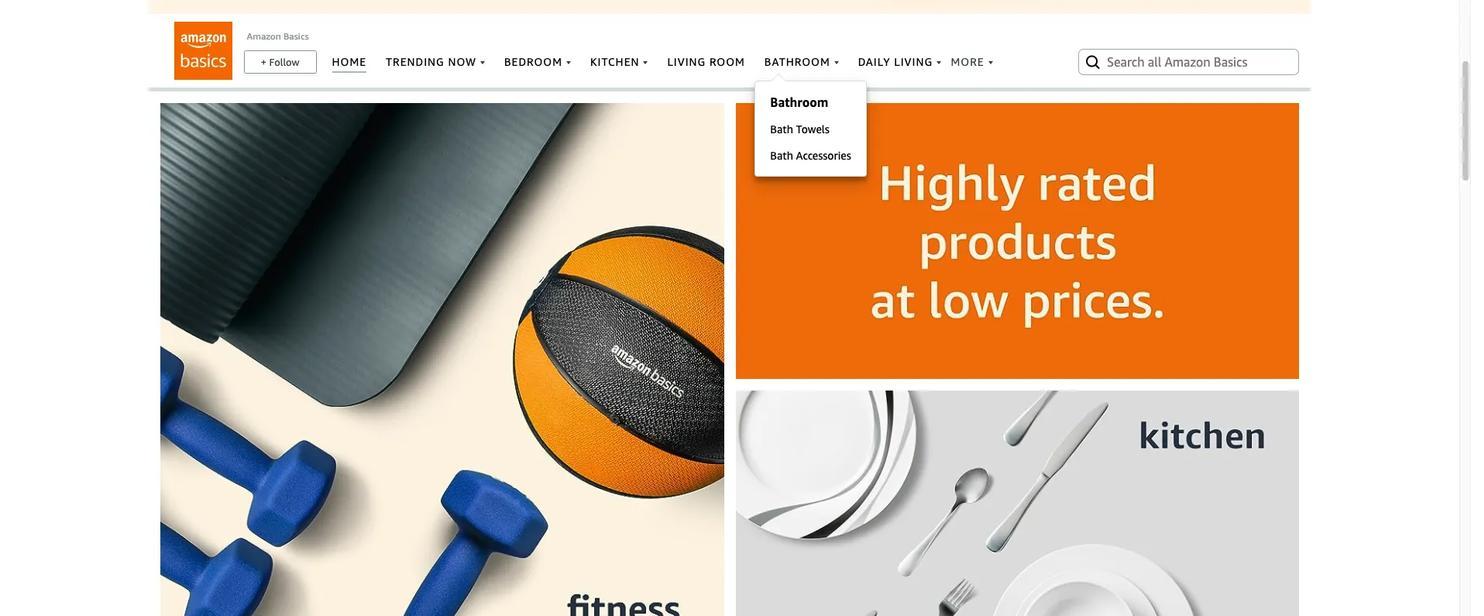 Task type: describe. For each thing, give the bounding box(es) containing it.
follow
[[269, 56, 300, 68]]

amazon basics logo image
[[174, 22, 232, 80]]

+ follow
[[261, 56, 300, 68]]

search image
[[1084, 53, 1103, 71]]

basics
[[284, 30, 309, 42]]

+
[[261, 56, 267, 68]]



Task type: locate. For each thing, give the bounding box(es) containing it.
amazon basics link
[[247, 30, 309, 42]]

Search all Amazon Basics search field
[[1108, 49, 1274, 75]]

amazon basics
[[247, 30, 309, 42]]

+ follow button
[[245, 51, 316, 73]]

amazon
[[247, 30, 281, 42]]



Task type: vqa. For each thing, say whether or not it's contained in the screenshot.
+
yes



